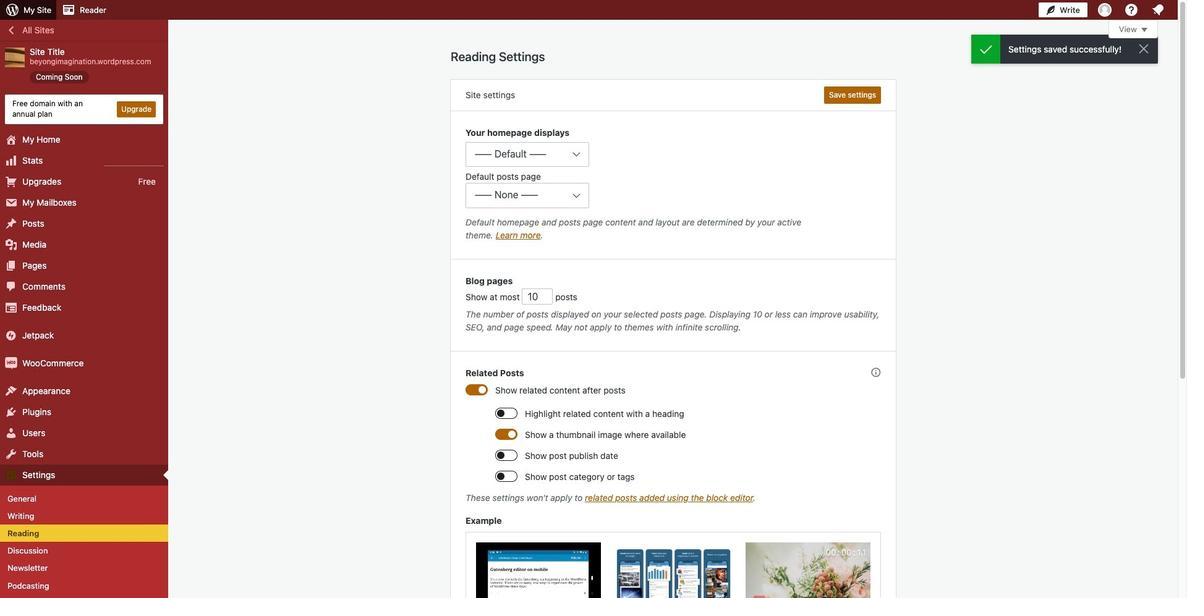 Task type: locate. For each thing, give the bounding box(es) containing it.
the wordpress for android app gets a big facelift image
[[611, 543, 736, 599]]

3 group from the top
[[466, 384, 881, 599]]

manage your notifications image
[[1151, 2, 1166, 17]]

1 vertical spatial img image
[[5, 357, 17, 370]]

big iphone/ipad update now available image
[[476, 543, 601, 599]]

main content
[[451, 20, 1158, 599]]

2 vertical spatial group
[[466, 384, 881, 599]]

img image
[[5, 329, 17, 342], [5, 357, 17, 370]]

None number field
[[522, 289, 553, 305]]

notice status
[[972, 35, 1158, 64]]

0 vertical spatial group
[[466, 126, 881, 245]]

group
[[466, 126, 881, 245], [466, 274, 881, 337], [466, 384, 881, 599]]

help image
[[1124, 2, 1139, 17]]

1 vertical spatial group
[[466, 274, 881, 337]]

0 vertical spatial img image
[[5, 329, 17, 342]]



Task type: describe. For each thing, give the bounding box(es) containing it.
highest hourly views 0 image
[[105, 158, 163, 166]]

closed image
[[1142, 28, 1148, 32]]

my profile image
[[1098, 3, 1112, 17]]

upgrade focus: videopress for weddings image
[[746, 543, 871, 599]]

1 img image from the top
[[5, 329, 17, 342]]

dismiss image
[[1137, 41, 1151, 56]]

2 group from the top
[[466, 274, 881, 337]]

1 group from the top
[[466, 126, 881, 245]]

2 img image from the top
[[5, 357, 17, 370]]



Task type: vqa. For each thing, say whether or not it's contained in the screenshot.
upgrade focus: videopress for weddings image
yes



